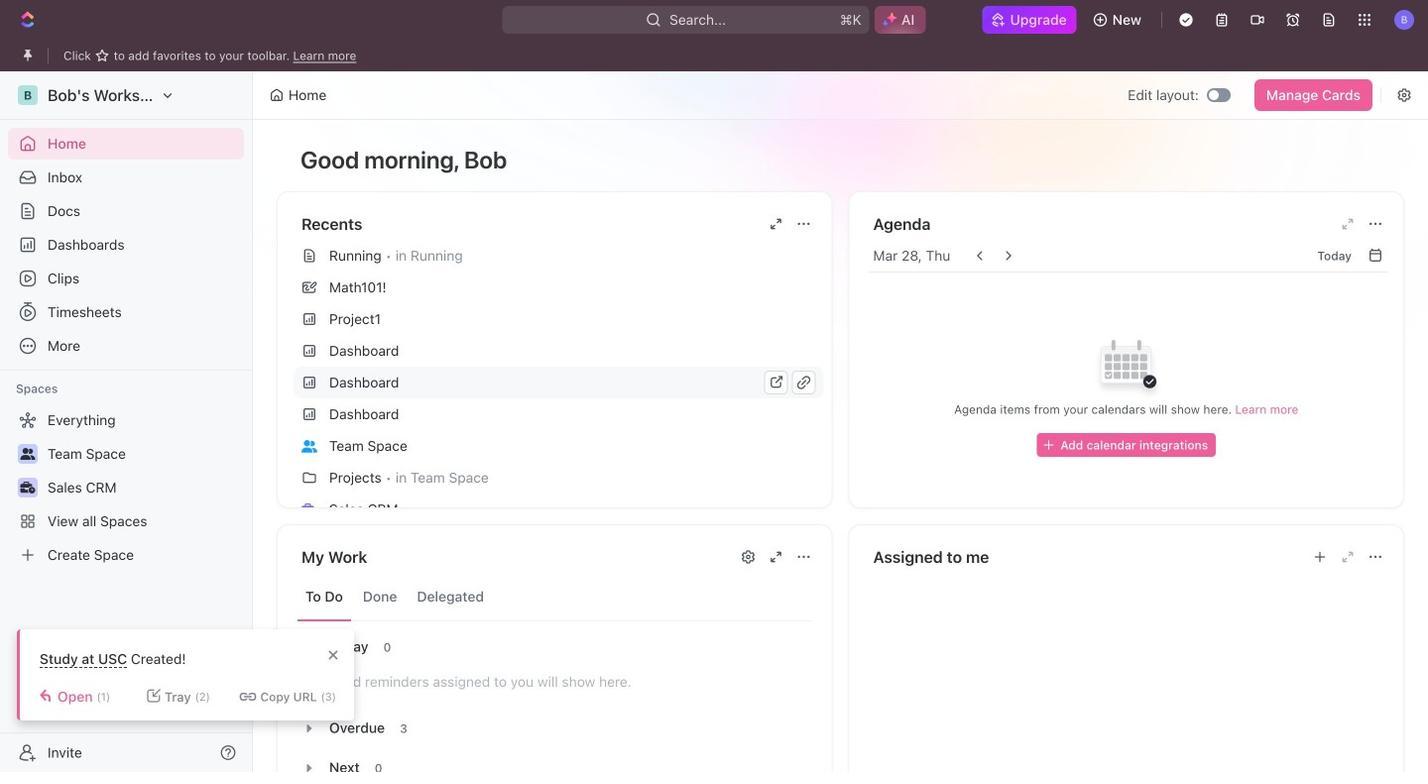 Task type: describe. For each thing, give the bounding box(es) containing it.
0 horizontal spatial user group image
[[20, 448, 35, 460]]

business time image
[[20, 482, 35, 494]]

bob's workspace, , element
[[18, 85, 38, 105]]

tree inside sidebar navigation
[[8, 405, 244, 571]]

business time image
[[302, 504, 317, 516]]

1 horizontal spatial user group image
[[302, 440, 317, 453]]



Task type: vqa. For each thing, say whether or not it's contained in the screenshot.
'tree' on the left bottom in the SIDEBAR navigation
yes



Task type: locate. For each thing, give the bounding box(es) containing it.
tree
[[8, 405, 244, 571]]

user group image
[[302, 440, 317, 453], [20, 448, 35, 460]]

sidebar navigation
[[0, 71, 257, 773]]

user group image up business time image
[[20, 448, 35, 460]]

tab list
[[298, 573, 812, 622]]

user group image up business time icon
[[302, 440, 317, 453]]



